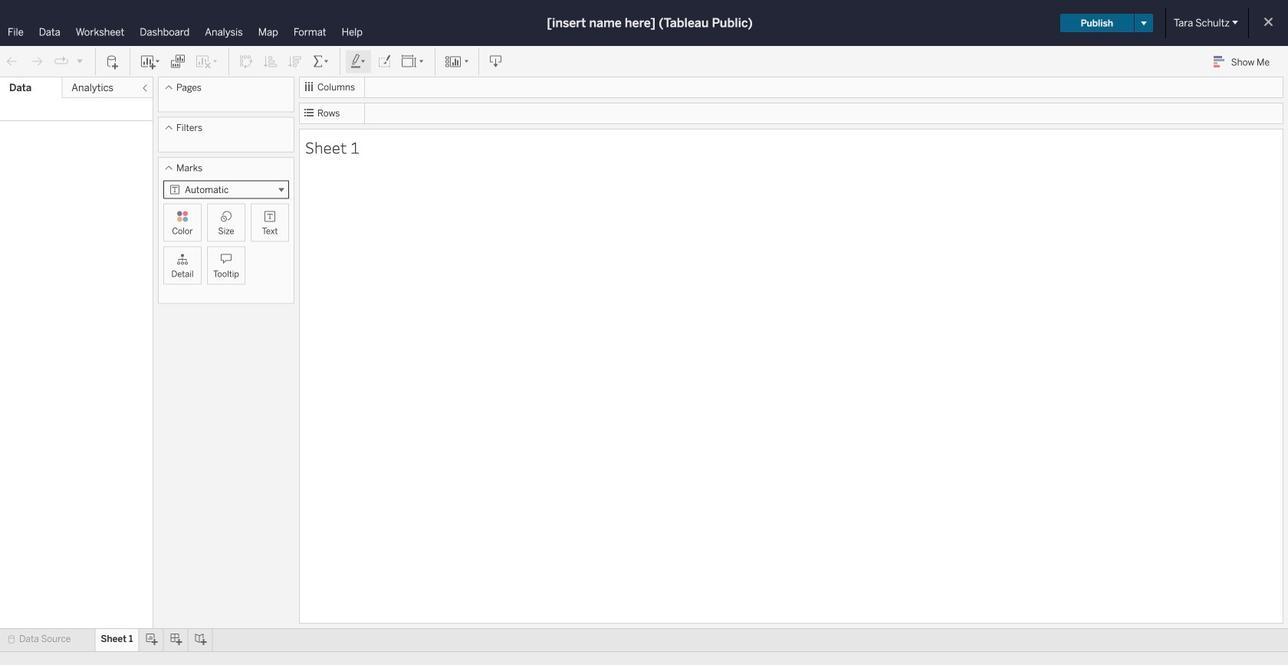 Task type: vqa. For each thing, say whether or not it's contained in the screenshot.
THE THE
no



Task type: locate. For each thing, give the bounding box(es) containing it.
replay animation image
[[54, 54, 69, 69], [75, 56, 84, 65]]

new data source image
[[105, 54, 120, 69]]

new worksheet image
[[140, 54, 161, 69]]

replay animation image right redo image on the top of page
[[54, 54, 69, 69]]

show/hide cards image
[[445, 54, 469, 69]]

0 horizontal spatial replay animation image
[[54, 54, 69, 69]]

highlight image
[[350, 54, 367, 69]]

duplicate image
[[170, 54, 186, 69]]

swap rows and columns image
[[239, 54, 254, 69]]

redo image
[[29, 54, 44, 69]]

sort descending image
[[288, 54, 303, 69]]

totals image
[[312, 54, 331, 69]]

replay animation image left new data source image
[[75, 56, 84, 65]]

clear sheet image
[[195, 54, 219, 69]]

download image
[[489, 54, 504, 69]]

fit image
[[401, 54, 426, 69]]



Task type: describe. For each thing, give the bounding box(es) containing it.
undo image
[[5, 54, 20, 69]]

collapse image
[[140, 84, 150, 93]]

format workbook image
[[377, 54, 392, 69]]

sort ascending image
[[263, 54, 278, 69]]

1 horizontal spatial replay animation image
[[75, 56, 84, 65]]



